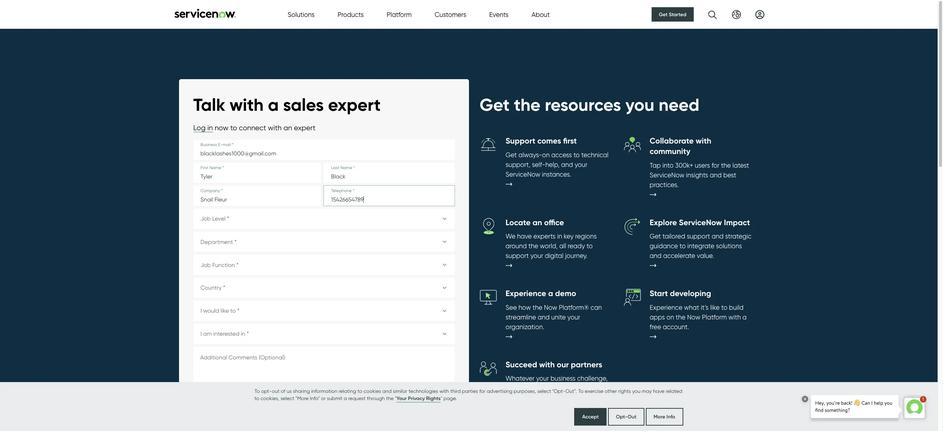Task type: vqa. For each thing, say whether or not it's contained in the screenshot.
Conferences
no



Task type: describe. For each thing, give the bounding box(es) containing it.
support,
[[506, 161, 531, 169]]

have inside to opt-out of us sharing information relating to cookies and similar technologies with third parties for advertising purposes, select "opt-out".  to exercise other rights you may have related to cookies, select "more info" or submit a request through the "
[[654, 389, 665, 395]]

demo
[[556, 289, 577, 299]]

key
[[564, 233, 574, 241]]

collaborate with community
[[650, 136, 712, 156]]

challenge,
[[578, 375, 608, 383]]

succeed with our partners
[[506, 360, 603, 370]]

tap
[[650, 162, 661, 169]]

0 horizontal spatial for
[[247, 393, 253, 399]]

log in now to connect with an expert
[[193, 124, 316, 132]]

or
[[321, 396, 326, 402]]

products button
[[338, 10, 364, 19]]

instances.
[[542, 171, 572, 178]]

0 vertical spatial partners
[[571, 360, 603, 370]]

your privacy rights " page.
[[397, 396, 457, 402]]

it's
[[701, 304, 709, 312]]

out".
[[566, 389, 578, 395]]

get for get the resources you need
[[480, 94, 510, 116]]

explore
[[650, 218, 678, 228]]

whatever
[[506, 375, 535, 383]]

out
[[628, 414, 637, 421]]

sharing
[[293, 389, 310, 395]]

in inside the we have experts in key regions around the world, all ready to support your digital journey.
[[558, 233, 563, 241]]

like
[[711, 304, 720, 312]]

to inside the we have experts in key regions around the world, all ready to support your digital journey.
[[587, 243, 593, 250]]

to inside get always-on access to technical support, self-help, and your servicenow instances.
[[574, 151, 580, 159]]

events button
[[490, 10, 509, 19]]

servicenow image
[[174, 8, 237, 18]]

your inside whatever your business challenge, our ecosystem of partners will help drive results.
[[537, 375, 549, 383]]

your
[[397, 396, 407, 402]]

to up request
[[358, 389, 363, 395]]

may
[[642, 389, 652, 395]]

get always-on access to technical support, self-help, and your servicenow instances.
[[506, 151, 609, 178]]

premium
[[323, 393, 343, 399]]

info
[[667, 414, 676, 421]]

the inside the we have experts in key regions around the world, all ready to support your digital journey.
[[529, 243, 539, 250]]

locate
[[506, 218, 531, 228]]

an for locate an office
[[533, 218, 543, 228]]

solutions
[[717, 243, 743, 250]]

to inside get tailored support and strategic guidance to integrate solutions and accelerate value.
[[680, 243, 686, 250]]

succeed
[[506, 360, 538, 370]]

of inside whatever your business challenge, our ecosystem of partners will help drive results.
[[550, 385, 556, 393]]

solutions button
[[288, 10, 315, 19]]

the inside see how the now platform® can streamline and unite your organization.
[[533, 304, 543, 312]]

instant
[[255, 393, 270, 399]]

0 horizontal spatial in
[[208, 124, 213, 132]]

account
[[227, 393, 246, 399]]

first
[[564, 136, 577, 146]]

apps
[[650, 314, 666, 322]]

we
[[506, 233, 516, 241]]

locate an office
[[506, 218, 565, 228]]

a inside to opt-out of us sharing information relating to cookies and similar technologies with third parties for advertising purposes, select "opt-out".  to exercise other rights you may have related to cookies, select "more info" or submit a request through the "
[[344, 396, 347, 402]]

opt-
[[261, 389, 272, 395]]

tailored
[[663, 233, 686, 241]]

0 vertical spatial resources
[[545, 94, 622, 116]]

submit
[[327, 396, 343, 402]]

guidance
[[650, 243, 679, 250]]

account.
[[663, 324, 690, 331]]

support inside get tailored support and strategic guidance to integrate solutions and accelerate value.
[[687, 233, 711, 241]]

integrate
[[688, 243, 715, 250]]

events
[[490, 11, 509, 18]]

out
[[272, 389, 280, 395]]

always-
[[519, 151, 543, 159]]

the inside to opt-out of us sharing information relating to cookies and similar technologies with third parties for advertising purposes, select "opt-out".  to exercise other rights you may have related to cookies, select "more info" or submit a request through the "
[[386, 396, 394, 402]]

collaborate
[[650, 136, 694, 146]]

digital
[[545, 252, 564, 260]]

get for get started
[[659, 11, 668, 18]]

parties
[[462, 389, 479, 395]]

sales
[[283, 94, 324, 116]]

with up connect
[[230, 94, 264, 116]]

get started
[[659, 11, 687, 18]]

drive
[[506, 395, 520, 402]]

talk with a sales expert
[[193, 94, 381, 116]]

0 horizontal spatial platform
[[387, 11, 412, 18]]

ecosystem
[[517, 385, 549, 393]]

help
[[595, 385, 608, 393]]

and inside see how the now platform® can streamline and unite your organization.
[[538, 314, 550, 322]]

community
[[650, 147, 691, 156]]

your inside the we have experts in key regions around the world, all ready to support your digital journey.
[[531, 252, 544, 260]]

" inside your privacy rights " page.
[[441, 396, 443, 402]]

the inside experience what it's like to build apps on the now platform with a free account.
[[676, 314, 686, 322]]

cookies
[[364, 389, 381, 395]]

page.
[[444, 396, 457, 402]]

create an account for instant downloads and other premium resources
[[202, 393, 366, 399]]

need
[[659, 94, 700, 116]]

products
[[338, 11, 364, 18]]

advertising
[[487, 389, 513, 395]]

business
[[551, 375, 576, 383]]

developing
[[671, 289, 712, 299]]

relating
[[339, 389, 357, 395]]

technologies
[[409, 389, 439, 395]]

latest
[[733, 162, 750, 169]]

what
[[685, 304, 700, 312]]

whatever your business challenge, our ecosystem of partners will help drive results.
[[506, 375, 608, 402]]

with inside experience what it's like to build apps on the now platform with a free account.
[[729, 314, 742, 322]]

and inside to opt-out of us sharing information relating to cookies and similar technologies with third parties for advertising purposes, select "opt-out".  to exercise other rights you may have related to cookies, select "more info" or submit a request through the "
[[383, 389, 392, 395]]

servicenow up get tailored support and strategic guidance to integrate solutions and accelerate value.
[[680, 218, 723, 228]]

experience a demo
[[506, 289, 577, 299]]

access
[[552, 151, 572, 159]]

Company text field
[[193, 186, 321, 206]]

can
[[591, 304, 602, 312]]

with right connect
[[268, 124, 282, 132]]

info"
[[310, 396, 320, 402]]

to inside experience what it's like to build apps on the now platform with a free account.
[[722, 304, 728, 312]]

our inside whatever your business challenge, our ecosystem of partners will help drive results.
[[506, 385, 516, 393]]

0 horizontal spatial select
[[281, 396, 295, 402]]

0 vertical spatial an
[[284, 124, 292, 132]]

have inside the we have experts in key regions around the world, all ready to support your digital journey.
[[518, 233, 532, 241]]

" inside to opt-out of us sharing information relating to cookies and similar technologies with third parties for advertising purposes, select "opt-out".  to exercise other rights you may have related to cookies, select "more info" or submit a request through the "
[[395, 396, 397, 402]]

solutions
[[288, 11, 315, 18]]

experts
[[534, 233, 556, 241]]

First Name text field
[[193, 163, 321, 183]]

create
[[202, 393, 218, 399]]

office
[[545, 218, 565, 228]]

0 vertical spatial you
[[626, 94, 655, 116]]

and inside get always-on access to technical support, self-help, and your servicenow instances.
[[562, 161, 573, 169]]

your inside see how the now platform® can streamline and unite your organization.
[[568, 314, 581, 322]]

you inside to opt-out of us sharing information relating to cookies and similar technologies with third parties for advertising purposes, select "opt-out".  to exercise other rights you may have related to cookies, select "more info" or submit a request through the "
[[633, 389, 641, 395]]

purposes,
[[514, 389, 536, 395]]

ready
[[568, 243, 585, 250]]



Task type: locate. For each thing, give the bounding box(es) containing it.
platform®
[[559, 304, 590, 312]]

1 vertical spatial on
[[667, 314, 675, 322]]

0 horizontal spatial expert
[[294, 124, 316, 132]]

accept
[[583, 414, 599, 421]]

experience for experience what it's like to build apps on the now platform with a free account.
[[650, 304, 683, 312]]

Telephone telephone field
[[324, 186, 455, 206]]

0 vertical spatial our
[[557, 360, 569, 370]]

opt-out
[[617, 414, 637, 421]]

log
[[193, 124, 206, 132]]

support comes first
[[506, 136, 577, 146]]

tap into 300k+ users for the latest servicenow insights and best practices.
[[650, 162, 750, 189]]

1 vertical spatial experience
[[650, 304, 683, 312]]

of down "business"
[[550, 385, 556, 393]]

on up help,
[[543, 151, 550, 159]]

now inside see how the now platform® can streamline and unite your organization.
[[545, 304, 558, 312]]

servicenow inside get always-on access to technical support, self-help, and your servicenow instances.
[[506, 171, 541, 178]]

your inside get always-on access to technical support, self-help, and your servicenow instances.
[[575, 161, 588, 169]]

support up 'integrate'
[[687, 233, 711, 241]]

0 horizontal spatial "
[[395, 396, 397, 402]]

best
[[724, 171, 737, 179]]

more
[[654, 414, 666, 421]]

through
[[367, 396, 385, 402]]

get
[[659, 11, 668, 18], [480, 94, 510, 116], [506, 151, 517, 159], [650, 233, 661, 241]]

self-
[[532, 161, 546, 169]]

have up 'around'
[[518, 233, 532, 241]]

request
[[348, 396, 366, 402]]

your down world,
[[531, 252, 544, 260]]

organization.
[[506, 324, 545, 331]]

an for create an account for instant downloads and other premium resources
[[219, 393, 225, 399]]

experience what it's like to build apps on the now platform with a free account.
[[650, 304, 747, 331]]

get for get tailored support and strategic guidance to integrate solutions and accelerate value.
[[650, 233, 661, 241]]

explore servicenow impact
[[650, 218, 751, 228]]

experience for experience a demo
[[506, 289, 547, 299]]

1 vertical spatial now
[[688, 314, 701, 322]]

servicenow
[[506, 171, 541, 178], [650, 171, 685, 179], [680, 218, 723, 228]]

1 vertical spatial platform
[[703, 314, 728, 322]]

and left similar
[[383, 389, 392, 395]]

1 vertical spatial select
[[281, 396, 295, 402]]

and down the access
[[562, 161, 573, 169]]

more info button
[[646, 409, 684, 427]]

to right like
[[722, 304, 728, 312]]

related
[[666, 389, 683, 395]]

select
[[538, 389, 552, 395], [281, 396, 295, 402]]

a down relating
[[344, 396, 347, 402]]

opt-out button
[[609, 409, 645, 427]]

1 horizontal spatial of
[[550, 385, 556, 393]]

similar
[[393, 389, 408, 395]]

for right parties
[[480, 389, 486, 395]]

0 vertical spatial expert
[[328, 94, 381, 116]]

a up log in now to connect with an expert in the top of the page
[[268, 94, 279, 116]]

get tailored support and strategic guidance to integrate solutions and accelerate value.
[[650, 233, 752, 260]]

1 horizontal spatial our
[[557, 360, 569, 370]]

experience up how
[[506, 289, 547, 299]]

with up page.
[[440, 389, 449, 395]]

and left 'info"'
[[299, 393, 308, 399]]

log in link
[[193, 124, 213, 133]]

1 horizontal spatial platform
[[703, 314, 728, 322]]

1 horizontal spatial now
[[688, 314, 701, 322]]

partners inside whatever your business challenge, our ecosystem of partners will help drive results.
[[558, 385, 583, 393]]

opt-
[[617, 414, 628, 421]]

of left us
[[281, 389, 286, 395]]

0 vertical spatial have
[[518, 233, 532, 241]]

to up accelerate
[[680, 243, 686, 250]]

insights
[[687, 171, 709, 179]]

of
[[550, 385, 556, 393], [281, 389, 286, 395]]

in left the key
[[558, 233, 563, 241]]

1 vertical spatial an
[[533, 218, 543, 228]]

our
[[557, 360, 569, 370], [506, 385, 516, 393]]

with inside to opt-out of us sharing information relating to cookies and similar technologies with third parties for advertising purposes, select "opt-out".  to exercise other rights you may have related to cookies, select "more info" or submit a request through the "
[[440, 389, 449, 395]]

0 vertical spatial support
[[687, 233, 711, 241]]

to down regions
[[587, 243, 593, 250]]

rights
[[427, 396, 441, 402]]

on up account.
[[667, 314, 675, 322]]

world,
[[540, 243, 558, 250]]

2 " from the left
[[441, 396, 443, 402]]

started
[[669, 11, 687, 18]]

1 horizontal spatial resources
[[545, 94, 622, 116]]

" left page.
[[441, 396, 443, 402]]

Last Name text field
[[324, 163, 455, 183]]

users
[[695, 162, 711, 169]]

0 horizontal spatial on
[[543, 151, 550, 159]]

0 horizontal spatial experience
[[506, 289, 547, 299]]

2 vertical spatial an
[[219, 393, 225, 399]]

and left best at right
[[710, 171, 722, 179]]

1 horizontal spatial on
[[667, 314, 675, 322]]

for inside tap into 300k+ users for the latest servicenow insights and best practices.
[[712, 162, 720, 169]]

get for get always-on access to technical support, self-help, and your servicenow instances.
[[506, 151, 517, 159]]

now down what
[[688, 314, 701, 322]]

start
[[650, 289, 669, 299]]

support
[[506, 136, 536, 146]]

1 horizontal spatial expert
[[328, 94, 381, 116]]

about
[[532, 11, 550, 18]]

now
[[545, 304, 558, 312], [688, 314, 701, 322]]

1 horizontal spatial an
[[284, 124, 292, 132]]

with up users
[[696, 136, 712, 146]]

around
[[506, 243, 527, 250]]

with down build
[[729, 314, 742, 322]]

1 horizontal spatial for
[[480, 389, 486, 395]]

our up drive
[[506, 385, 516, 393]]

your
[[575, 161, 588, 169], [531, 252, 544, 260], [568, 314, 581, 322], [537, 375, 549, 383]]

1 horizontal spatial select
[[538, 389, 552, 395]]

on inside experience what it's like to build apps on the now platform with a free account.
[[667, 314, 675, 322]]

get inside get tailored support and strategic guidance to integrate solutions and accelerate value.
[[650, 233, 661, 241]]

platform button
[[387, 10, 412, 19]]

1 " from the left
[[395, 396, 397, 402]]

privacy
[[408, 396, 425, 402]]

and up the solutions
[[712, 233, 724, 241]]

0 vertical spatial on
[[543, 151, 550, 159]]

more info
[[654, 414, 676, 421]]

support
[[687, 233, 711, 241], [506, 252, 529, 260]]

1 horizontal spatial support
[[687, 233, 711, 241]]

a down build
[[743, 314, 747, 322]]

partners down "business"
[[558, 385, 583, 393]]

2 horizontal spatial an
[[533, 218, 543, 228]]

results.
[[522, 395, 542, 402]]

the inside tap into 300k+ users for the latest servicenow insights and best practices.
[[722, 162, 732, 169]]

accelerate
[[664, 252, 696, 260]]

we have experts in key regions around the world, all ready to support your digital journey.
[[506, 233, 597, 260]]

to right now at the left top of the page
[[230, 124, 237, 132]]

go to servicenow account image
[[756, 10, 765, 19]]

get inside get always-on access to technical support, self-help, and your servicenow instances.
[[506, 151, 517, 159]]

to left opt- on the left bottom
[[255, 389, 260, 395]]

how
[[519, 304, 531, 312]]

a inside experience what it's like to build apps on the now platform with a free account.
[[743, 314, 747, 322]]

get the resources you need
[[480, 94, 700, 116]]

and left unite
[[538, 314, 550, 322]]

1 vertical spatial have
[[654, 389, 665, 395]]

for left instant
[[247, 393, 253, 399]]

an down talk with a sales expert
[[284, 124, 292, 132]]

1 horizontal spatial to
[[579, 389, 584, 395]]

1 horizontal spatial "
[[441, 396, 443, 402]]

for inside to opt-out of us sharing information relating to cookies and similar technologies with third parties for advertising purposes, select "opt-out".  to exercise other rights you may have related to cookies, select "more info" or submit a request through the "
[[480, 389, 486, 395]]

information
[[311, 389, 338, 395]]

to left cookies,
[[255, 396, 260, 402]]

a
[[268, 94, 279, 116], [549, 289, 554, 299], [743, 314, 747, 322], [344, 396, 347, 402]]

with inside collaborate with community
[[696, 136, 712, 146]]

support inside the we have experts in key regions around the world, all ready to support your digital journey.
[[506, 252, 529, 260]]

start developing
[[650, 289, 712, 299]]

now up unite
[[545, 304, 558, 312]]

select up results.
[[538, 389, 552, 395]]

support down 'around'
[[506, 252, 529, 260]]

with
[[230, 94, 264, 116], [268, 124, 282, 132], [696, 136, 712, 146], [729, 314, 742, 322], [540, 360, 555, 370], [440, 389, 449, 395]]

on inside get always-on access to technical support, self-help, and your servicenow instances.
[[543, 151, 550, 159]]

Business E-mail text field
[[193, 140, 455, 160]]

value.
[[697, 252, 715, 260]]

0 vertical spatial select
[[538, 389, 552, 395]]

to right the access
[[574, 151, 580, 159]]

servicenow down support,
[[506, 171, 541, 178]]

other inside to opt-out of us sharing information relating to cookies and similar technologies with third parties for advertising purposes, select "opt-out".  to exercise other rights you may have related to cookies, select "more info" or submit a request through the "
[[605, 389, 617, 395]]

partners up challenge,
[[571, 360, 603, 370]]

to
[[230, 124, 237, 132], [574, 151, 580, 159], [587, 243, 593, 250], [680, 243, 686, 250], [722, 304, 728, 312], [358, 389, 363, 395], [255, 396, 260, 402]]

third
[[451, 389, 461, 395]]

0 horizontal spatial our
[[506, 385, 516, 393]]

experience inside experience what it's like to build apps on the now platform with a free account.
[[650, 304, 683, 312]]

have right may
[[654, 389, 665, 395]]

0 vertical spatial now
[[545, 304, 558, 312]]

servicenow inside tap into 300k+ users for the latest servicenow insights and best practices.
[[650, 171, 685, 179]]

on
[[543, 151, 550, 159], [667, 314, 675, 322]]

us
[[287, 389, 292, 395]]

1 horizontal spatial experience
[[650, 304, 683, 312]]

your up ecosystem
[[537, 375, 549, 383]]

strategic
[[726, 233, 752, 241]]

1 vertical spatial partners
[[558, 385, 583, 393]]

your down platform®
[[568, 314, 581, 322]]

and inside tap into 300k+ users for the latest servicenow insights and best practices.
[[710, 171, 722, 179]]

servicenow down "into"
[[650, 171, 685, 179]]

an right create
[[219, 393, 225, 399]]

2 horizontal spatial for
[[712, 162, 720, 169]]

1 vertical spatial you
[[633, 389, 641, 395]]

1 horizontal spatial other
[[605, 389, 617, 395]]

1 vertical spatial expert
[[294, 124, 316, 132]]

1 vertical spatial in
[[558, 233, 563, 241]]

with up "business"
[[540, 360, 555, 370]]

0 horizontal spatial now
[[545, 304, 558, 312]]

a left demo
[[549, 289, 554, 299]]

1 vertical spatial resources
[[344, 393, 366, 399]]

to left will
[[579, 389, 584, 395]]

get started link
[[652, 7, 694, 22]]

into
[[663, 162, 674, 169]]

platform inside experience what it's like to build apps on the now platform with a free account.
[[703, 314, 728, 322]]

in right log
[[208, 124, 213, 132]]

regions
[[576, 233, 597, 241]]

exercise
[[585, 389, 604, 395]]

" down similar
[[395, 396, 397, 402]]

an up the experts
[[533, 218, 543, 228]]

select down us
[[281, 396, 295, 402]]

0 vertical spatial experience
[[506, 289, 547, 299]]

experience up the apps
[[650, 304, 683, 312]]

build
[[730, 304, 744, 312]]

your down technical
[[575, 161, 588, 169]]

None text field
[[193, 348, 455, 383]]

1 horizontal spatial in
[[558, 233, 563, 241]]

and down guidance
[[650, 252, 662, 260]]

partners
[[571, 360, 603, 370], [558, 385, 583, 393]]

1 horizontal spatial have
[[654, 389, 665, 395]]

our up "business"
[[557, 360, 569, 370]]

0 horizontal spatial to
[[255, 389, 260, 395]]

customers
[[435, 11, 467, 18]]

help,
[[546, 161, 560, 169]]

an
[[284, 124, 292, 132], [533, 218, 543, 228], [219, 393, 225, 399]]

see
[[506, 304, 517, 312]]

now inside experience what it's like to build apps on the now platform with a free account.
[[688, 314, 701, 322]]

0 horizontal spatial resources
[[344, 393, 366, 399]]

"opt-
[[553, 389, 566, 395]]

for right users
[[712, 162, 720, 169]]

of inside to opt-out of us sharing information relating to cookies and similar technologies with third parties for advertising purposes, select "opt-out".  to exercise other rights you may have related to cookies, select "more info" or submit a request through the "
[[281, 389, 286, 395]]

1 vertical spatial support
[[506, 252, 529, 260]]

0 vertical spatial in
[[208, 124, 213, 132]]

0 vertical spatial platform
[[387, 11, 412, 18]]

0 horizontal spatial have
[[518, 233, 532, 241]]

other left rights
[[605, 389, 617, 395]]

expert
[[328, 94, 381, 116], [294, 124, 316, 132]]

now
[[215, 124, 229, 132]]

0 horizontal spatial an
[[219, 393, 225, 399]]

0 horizontal spatial support
[[506, 252, 529, 260]]

0 horizontal spatial of
[[281, 389, 286, 395]]

0 horizontal spatial other
[[309, 393, 321, 399]]

1 to from the left
[[255, 389, 260, 395]]

other left or on the bottom of the page
[[309, 393, 321, 399]]

2 to from the left
[[579, 389, 584, 395]]

1 vertical spatial our
[[506, 385, 516, 393]]



